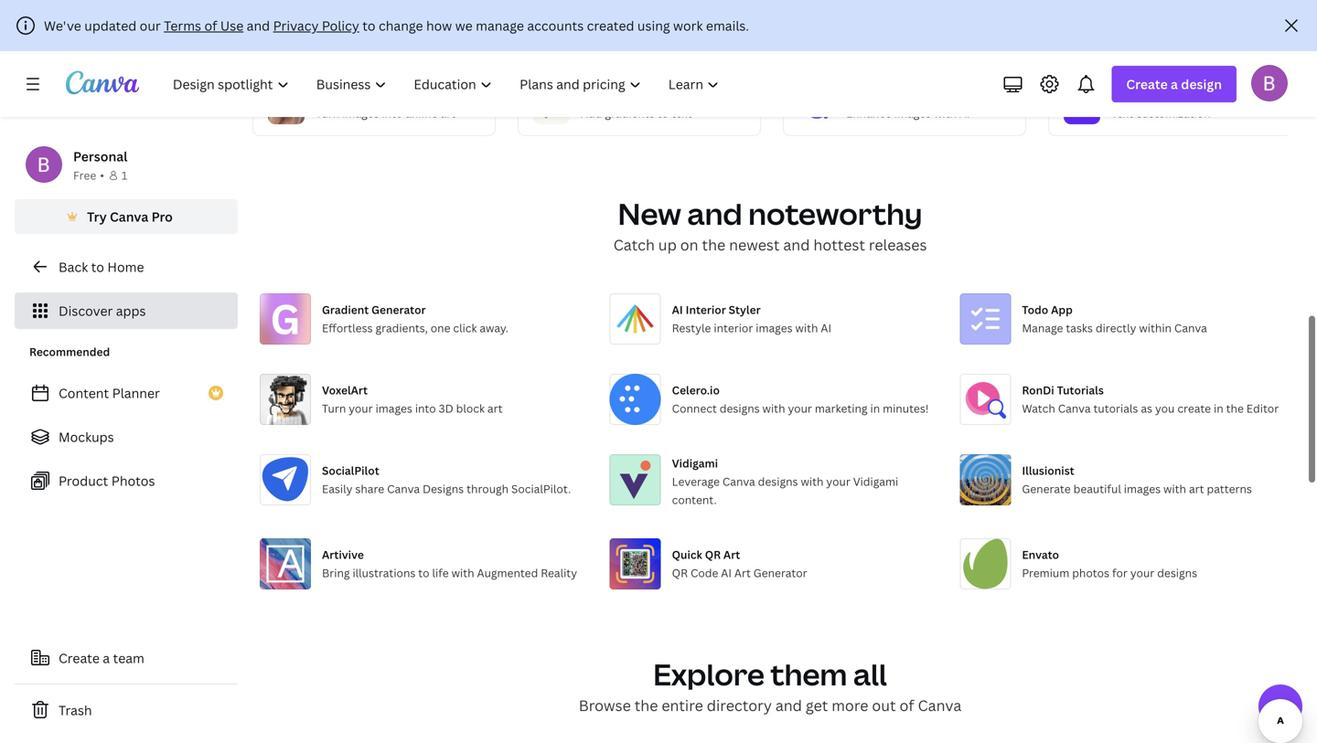 Task type: locate. For each thing, give the bounding box(es) containing it.
1 vertical spatial a
[[103, 650, 110, 667]]

of
[[204, 17, 217, 34], [900, 696, 914, 716]]

leverage
[[672, 474, 720, 489]]

1 vertical spatial the
[[1226, 401, 1244, 416]]

create inside dropdown button
[[1126, 75, 1168, 93]]

with right life
[[452, 566, 474, 581]]

canva right leverage
[[723, 474, 755, 489]]

patterns
[[1207, 482, 1252, 497]]

browse
[[579, 696, 631, 716]]

gradient
[[322, 302, 369, 317]]

out
[[872, 696, 896, 716]]

as
[[1141, 401, 1153, 416]]

free
[[73, 168, 96, 183]]

turn down voxelart
[[322, 401, 346, 416]]

images
[[342, 106, 379, 121], [894, 106, 931, 121], [756, 321, 793, 336], [376, 401, 412, 416], [1124, 482, 1161, 497]]

gradients,
[[375, 321, 428, 336]]

1 horizontal spatial qr
[[705, 547, 721, 563]]

back to home
[[59, 258, 144, 276]]

0 vertical spatial generator
[[371, 302, 426, 317]]

0 horizontal spatial the
[[635, 696, 658, 716]]

the left editor
[[1226, 401, 1244, 416]]

create left team
[[59, 650, 100, 667]]

a inside "button"
[[103, 650, 110, 667]]

qr up code on the bottom right
[[705, 547, 721, 563]]

your left marketing
[[788, 401, 812, 416]]

images right enhance
[[894, 106, 931, 121]]

tutorials
[[1057, 383, 1104, 398]]

0 horizontal spatial create
[[59, 650, 100, 667]]

vidigami up leverage
[[672, 456, 718, 471]]

images left 3d
[[376, 401, 412, 416]]

your down marketing
[[826, 474, 851, 489]]

enhance images with ai
[[846, 106, 970, 121]]

2 vertical spatial designs
[[1157, 566, 1198, 581]]

hottest
[[814, 235, 865, 255]]

in inside celero.io connect designs with your marketing in minutes!
[[870, 401, 880, 416]]

1 horizontal spatial a
[[1171, 75, 1178, 93]]

recommended
[[29, 344, 110, 360]]

your down voxelart
[[349, 401, 373, 416]]

privacy policy link
[[273, 17, 359, 34]]

create for create a design
[[1126, 75, 1168, 93]]

in
[[870, 401, 880, 416], [1214, 401, 1224, 416]]

list
[[15, 375, 238, 499]]

a
[[1171, 75, 1178, 93], [103, 650, 110, 667]]

of right out
[[900, 696, 914, 716]]

1 horizontal spatial in
[[1214, 401, 1224, 416]]

into
[[382, 106, 403, 121], [415, 401, 436, 416]]

to left text
[[657, 106, 669, 121]]

anime
[[405, 106, 438, 121]]

top level navigation element
[[161, 66, 735, 102]]

1 vertical spatial create
[[59, 650, 100, 667]]

art right code on the bottom right
[[735, 566, 751, 581]]

0 horizontal spatial into
[[382, 106, 403, 121]]

designs right for
[[1157, 566, 1198, 581]]

canva right try
[[110, 208, 148, 226]]

1 horizontal spatial vidigami
[[853, 474, 899, 489]]

•
[[100, 168, 104, 183]]

1 horizontal spatial the
[[702, 235, 726, 255]]

of inside explore them all browse the entire directory and get more out of canva
[[900, 696, 914, 716]]

rondi tutorials watch canva tutorials as you create in the editor
[[1022, 383, 1279, 416]]

1 vertical spatial designs
[[758, 474, 798, 489]]

images right the beautiful
[[1124, 482, 1161, 497]]

use
[[220, 17, 244, 34]]

create up text customization
[[1126, 75, 1168, 93]]

directory
[[707, 696, 772, 716]]

art right block
[[487, 401, 503, 416]]

a left design
[[1171, 75, 1178, 93]]

customization
[[1136, 106, 1211, 121]]

0 vertical spatial art
[[724, 547, 740, 563]]

with
[[934, 106, 957, 121], [795, 321, 818, 336], [763, 401, 785, 416], [801, 474, 824, 489], [1164, 482, 1187, 497], [452, 566, 474, 581]]

1 vertical spatial of
[[900, 696, 914, 716]]

0 vertical spatial create
[[1126, 75, 1168, 93]]

of left use
[[204, 17, 217, 34]]

work
[[673, 17, 703, 34]]

images left anime
[[342, 106, 379, 121]]

0 vertical spatial a
[[1171, 75, 1178, 93]]

and
[[247, 17, 270, 34], [687, 194, 742, 234], [783, 235, 810, 255], [776, 696, 802, 716]]

canva right within
[[1175, 321, 1207, 336]]

a for design
[[1171, 75, 1178, 93]]

into left anime
[[382, 106, 403, 121]]

the right on
[[702, 235, 726, 255]]

directly
[[1096, 321, 1137, 336]]

in left minutes!
[[870, 401, 880, 416]]

share
[[355, 482, 384, 497]]

within
[[1139, 321, 1172, 336]]

vidigami down minutes!
[[853, 474, 899, 489]]

to right policy
[[362, 17, 376, 34]]

to left life
[[418, 566, 430, 581]]

editor
[[1247, 401, 1279, 416]]

images down styler
[[756, 321, 793, 336]]

and right use
[[247, 17, 270, 34]]

to
[[362, 17, 376, 34], [657, 106, 669, 121], [91, 258, 104, 276], [418, 566, 430, 581]]

art inside voxelart turn your images into 3d block art
[[487, 401, 503, 416]]

2 horizontal spatial art
[[1189, 482, 1204, 497]]

0 vertical spatial art
[[440, 106, 456, 121]]

turn
[[316, 106, 340, 121], [322, 401, 346, 416]]

qr down quick
[[672, 566, 688, 581]]

0 horizontal spatial generator
[[371, 302, 426, 317]]

2 horizontal spatial the
[[1226, 401, 1244, 416]]

the inside rondi tutorials watch canva tutorials as you create in the editor
[[1226, 401, 1244, 416]]

0 horizontal spatial vidigami
[[672, 456, 718, 471]]

vidigami leverage canva designs with your vidigami content.
[[672, 456, 899, 508]]

canva right out
[[918, 696, 962, 716]]

product photos link
[[15, 463, 238, 499]]

with right enhance
[[934, 106, 957, 121]]

art right quick
[[724, 547, 740, 563]]

text customization
[[1112, 106, 1211, 121]]

the
[[702, 235, 726, 255], [1226, 401, 1244, 416], [635, 696, 658, 716]]

designs right connect at the right
[[720, 401, 760, 416]]

1 in from the left
[[870, 401, 880, 416]]

1 vertical spatial art
[[487, 401, 503, 416]]

2 in from the left
[[1214, 401, 1224, 416]]

art inside button
[[440, 106, 456, 121]]

ai interior styler restyle interior images with ai
[[672, 302, 832, 336]]

0 horizontal spatial in
[[870, 401, 880, 416]]

2 vertical spatial art
[[1189, 482, 1204, 497]]

styler
[[729, 302, 761, 317]]

your right for
[[1131, 566, 1155, 581]]

0 vertical spatial the
[[702, 235, 726, 255]]

0 vertical spatial turn
[[316, 106, 340, 121]]

voxelart turn your images into 3d block art
[[322, 383, 503, 416]]

content planner link
[[15, 375, 238, 412]]

content.
[[672, 493, 717, 508]]

with up celero.io connect designs with your marketing in minutes! on the right
[[795, 321, 818, 336]]

art right anime
[[440, 106, 456, 121]]

accounts
[[527, 17, 584, 34]]

illusionist generate beautiful images with art patterns
[[1022, 463, 1252, 497]]

images inside the ai interior styler restyle interior images with ai
[[756, 321, 793, 336]]

with inside celero.io connect designs with your marketing in minutes!
[[763, 401, 785, 416]]

0 horizontal spatial art
[[440, 106, 456, 121]]

marketing
[[815, 401, 868, 416]]

designs
[[720, 401, 760, 416], [758, 474, 798, 489], [1157, 566, 1198, 581]]

connect
[[672, 401, 717, 416]]

1 horizontal spatial generator
[[754, 566, 807, 581]]

with down marketing
[[801, 474, 824, 489]]

create a team button
[[15, 640, 238, 677]]

1 horizontal spatial art
[[487, 401, 503, 416]]

generator up gradients,
[[371, 302, 426, 317]]

reality
[[541, 566, 577, 581]]

1 horizontal spatial of
[[900, 696, 914, 716]]

1 vertical spatial into
[[415, 401, 436, 416]]

product
[[59, 473, 108, 490]]

1 horizontal spatial create
[[1126, 75, 1168, 93]]

through
[[467, 482, 509, 497]]

the left 'entire'
[[635, 696, 658, 716]]

1 vertical spatial qr
[[672, 566, 688, 581]]

generator right code on the bottom right
[[754, 566, 807, 581]]

a left team
[[103, 650, 110, 667]]

art left the patterns
[[1189, 482, 1204, 497]]

canva right share
[[387, 482, 420, 497]]

create a design button
[[1112, 66, 1237, 102]]

designs inside celero.io connect designs with your marketing in minutes!
[[720, 401, 760, 416]]

0 vertical spatial designs
[[720, 401, 760, 416]]

turn images into anime art button
[[246, 0, 496, 136]]

bob builder image
[[1251, 65, 1288, 101]]

create
[[1178, 401, 1211, 416]]

0 horizontal spatial qr
[[672, 566, 688, 581]]

and left get
[[776, 696, 802, 716]]

we
[[455, 17, 473, 34]]

the inside new and noteworthy catch up on the newest and hottest releases
[[702, 235, 726, 255]]

with inside the "illusionist generate beautiful images with art patterns"
[[1164, 482, 1187, 497]]

0 vertical spatial qr
[[705, 547, 721, 563]]

away.
[[480, 321, 509, 336]]

generator
[[371, 302, 426, 317], [754, 566, 807, 581]]

artivive
[[322, 547, 364, 563]]

a inside dropdown button
[[1171, 75, 1178, 93]]

discover
[[59, 302, 113, 320]]

1 vertical spatial vidigami
[[853, 474, 899, 489]]

1 vertical spatial turn
[[322, 401, 346, 416]]

in right create
[[1214, 401, 1224, 416]]

0 horizontal spatial a
[[103, 650, 110, 667]]

designs
[[423, 482, 464, 497]]

0 vertical spatial of
[[204, 17, 217, 34]]

2 vertical spatial the
[[635, 696, 658, 716]]

with left the patterns
[[1164, 482, 1187, 497]]

pro
[[151, 208, 173, 226]]

quick qr art qr code ai art generator
[[672, 547, 807, 581]]

turn down privacy policy link
[[316, 106, 340, 121]]

images inside enhance images with ai button
[[894, 106, 931, 121]]

with left marketing
[[763, 401, 785, 416]]

ai
[[960, 106, 970, 121], [672, 302, 683, 317], [821, 321, 832, 336], [721, 566, 732, 581]]

1 vertical spatial generator
[[754, 566, 807, 581]]

0 vertical spatial into
[[382, 106, 403, 121]]

create inside "button"
[[59, 650, 100, 667]]

designs right leverage
[[758, 474, 798, 489]]

with inside vidigami leverage canva designs with your vidigami content.
[[801, 474, 824, 489]]

restyle
[[672, 321, 711, 336]]

canva down tutorials
[[1058, 401, 1091, 416]]

1 horizontal spatial into
[[415, 401, 436, 416]]

into left 3d
[[415, 401, 436, 416]]

canva inside rondi tutorials watch canva tutorials as you create in the editor
[[1058, 401, 1091, 416]]

discover apps link
[[15, 293, 238, 329]]

content
[[59, 385, 109, 402]]

terms of use link
[[164, 17, 244, 34]]

turn inside voxelart turn your images into 3d block art
[[322, 401, 346, 416]]

images inside voxelart turn your images into 3d block art
[[376, 401, 412, 416]]

all
[[853, 655, 887, 695]]



Task type: vqa. For each thing, say whether or not it's contained in the screenshot.


Task type: describe. For each thing, give the bounding box(es) containing it.
with inside the ai interior styler restyle interior images with ai
[[795, 321, 818, 336]]

created
[[587, 17, 634, 34]]

interior
[[686, 302, 726, 317]]

manage
[[1022, 321, 1063, 336]]

generator inside the quick qr art qr code ai art generator
[[754, 566, 807, 581]]

artivive bring illustrations to life with augmented reality
[[322, 547, 577, 581]]

try canva pro
[[87, 208, 173, 226]]

1 vertical spatial art
[[735, 566, 751, 581]]

canva inside button
[[110, 208, 148, 226]]

enhance images with ai button
[[777, 0, 1026, 136]]

0 vertical spatial vidigami
[[672, 456, 718, 471]]

back to home link
[[15, 249, 238, 285]]

to right back
[[91, 258, 104, 276]]

canva inside vidigami leverage canva designs with your vidigami content.
[[723, 474, 755, 489]]

minutes!
[[883, 401, 929, 416]]

we've
[[44, 17, 81, 34]]

photos
[[111, 473, 155, 490]]

try canva pro button
[[15, 199, 238, 234]]

get
[[806, 696, 828, 716]]

with inside enhance images with ai button
[[934, 106, 957, 121]]

up
[[658, 235, 677, 255]]

1
[[122, 168, 127, 183]]

augmented
[[477, 566, 538, 581]]

you
[[1155, 401, 1175, 416]]

images inside the "illusionist generate beautiful images with art patterns"
[[1124, 482, 1161, 497]]

content planner
[[59, 385, 160, 402]]

home
[[107, 258, 144, 276]]

and inside explore them all browse the entire directory and get more out of canva
[[776, 696, 802, 716]]

them
[[771, 655, 847, 695]]

illustrations
[[353, 566, 416, 581]]

into inside voxelart turn your images into 3d block art
[[415, 401, 436, 416]]

life
[[432, 566, 449, 581]]

canva inside explore them all browse the entire directory and get more out of canva
[[918, 696, 962, 716]]

team
[[113, 650, 144, 667]]

back
[[59, 258, 88, 276]]

releases
[[869, 235, 927, 255]]

to inside button
[[657, 106, 669, 121]]

newest
[[729, 235, 780, 255]]

text
[[1112, 106, 1133, 121]]

try
[[87, 208, 107, 226]]

socialpilot.
[[511, 482, 571, 497]]

tasks
[[1066, 321, 1093, 336]]

designs inside vidigami leverage canva designs with your vidigami content.
[[758, 474, 798, 489]]

watch
[[1022, 401, 1055, 416]]

and right newest
[[783, 235, 810, 255]]

catch
[[613, 235, 655, 255]]

3d
[[439, 401, 453, 416]]

images inside turn images into anime art button
[[342, 106, 379, 121]]

premium
[[1022, 566, 1070, 581]]

easily
[[322, 482, 353, 497]]

for
[[1112, 566, 1128, 581]]

canva inside todo app manage tasks directly within canva
[[1175, 321, 1207, 336]]

rondi
[[1022, 383, 1055, 398]]

privacy
[[273, 17, 319, 34]]

socialpilot
[[322, 463, 379, 478]]

into inside button
[[382, 106, 403, 121]]

turn images into anime art
[[316, 106, 456, 121]]

manage
[[476, 17, 524, 34]]

and up on
[[687, 194, 742, 234]]

0 horizontal spatial of
[[204, 17, 217, 34]]

envato
[[1022, 547, 1059, 563]]

generator inside 'gradient generator effortless gradients, one click away.'
[[371, 302, 426, 317]]

how
[[426, 17, 452, 34]]

using
[[638, 17, 670, 34]]

beautiful
[[1074, 482, 1121, 497]]

policy
[[322, 17, 359, 34]]

create a design
[[1126, 75, 1222, 93]]

text customization button
[[1042, 0, 1292, 136]]

celero.io
[[672, 383, 720, 398]]

bring
[[322, 566, 350, 581]]

gradients
[[605, 106, 655, 121]]

on
[[680, 235, 699, 255]]

your inside vidigami leverage canva designs with your vidigami content.
[[826, 474, 851, 489]]

updated
[[84, 17, 137, 34]]

personal
[[73, 148, 128, 165]]

entire
[[662, 696, 703, 716]]

add
[[581, 106, 602, 121]]

canva inside socialpilot easily share canva designs through socialpilot.
[[387, 482, 420, 497]]

a for team
[[103, 650, 110, 667]]

new and noteworthy catch up on the newest and hottest releases
[[613, 194, 927, 255]]

our
[[140, 17, 161, 34]]

product photos
[[59, 473, 155, 490]]

add gradients to text
[[581, 106, 692, 121]]

list containing content planner
[[15, 375, 238, 499]]

art inside the "illusionist generate beautiful images with art patterns"
[[1189, 482, 1204, 497]]

the inside explore them all browse the entire directory and get more out of canva
[[635, 696, 658, 716]]

apps
[[116, 302, 146, 320]]

discover apps
[[59, 302, 146, 320]]

your inside voxelart turn your images into 3d block art
[[349, 401, 373, 416]]

envato premium photos for your designs
[[1022, 547, 1198, 581]]

create a team
[[59, 650, 144, 667]]

one
[[431, 321, 451, 336]]

create for create a team
[[59, 650, 100, 667]]

tutorials
[[1094, 401, 1138, 416]]

your inside the envato premium photos for your designs
[[1131, 566, 1155, 581]]

ai inside the quick qr art qr code ai art generator
[[721, 566, 732, 581]]

ai inside button
[[960, 106, 970, 121]]

explore them all browse the entire directory and get more out of canva
[[579, 655, 962, 716]]

trash
[[59, 702, 92, 720]]

to inside artivive bring illustrations to life with augmented reality
[[418, 566, 430, 581]]

trash link
[[15, 693, 238, 729]]

socialpilot easily share canva designs through socialpilot.
[[322, 463, 571, 497]]

with inside artivive bring illustrations to life with augmented reality
[[452, 566, 474, 581]]

we've updated our terms of use and privacy policy to change how we manage accounts created using work emails.
[[44, 17, 749, 34]]

designs inside the envato premium photos for your designs
[[1157, 566, 1198, 581]]

click
[[453, 321, 477, 336]]

design
[[1181, 75, 1222, 93]]

your inside celero.io connect designs with your marketing in minutes!
[[788, 401, 812, 416]]

explore
[[653, 655, 765, 695]]

in inside rondi tutorials watch canva tutorials as you create in the editor
[[1214, 401, 1224, 416]]

planner
[[112, 385, 160, 402]]

free •
[[73, 168, 104, 183]]

turn inside button
[[316, 106, 340, 121]]



